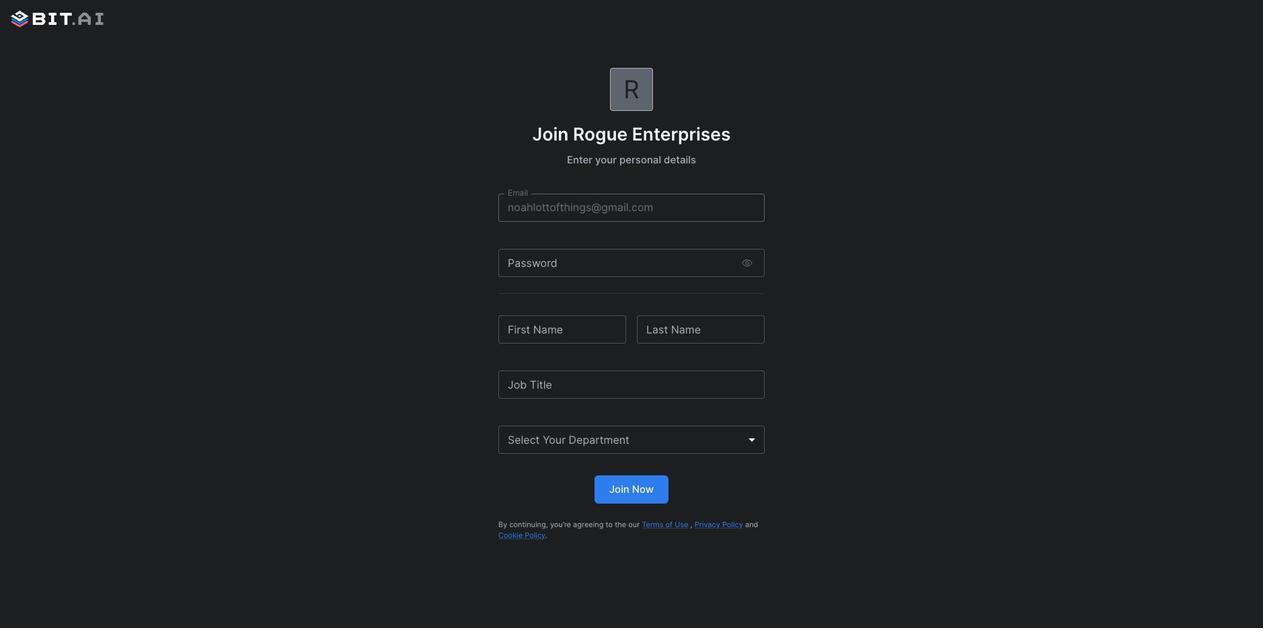 Task type: vqa. For each thing, say whether or not it's contained in the screenshot.
PASSWORD password field
yes



Task type: locate. For each thing, give the bounding box(es) containing it.
join left now on the right bottom of the page
[[610, 483, 630, 496]]

join
[[533, 123, 569, 145], [610, 483, 630, 496]]

policy
[[723, 520, 744, 530], [525, 531, 546, 540]]

Doe text field
[[637, 316, 765, 344]]

join up enter
[[533, 123, 569, 145]]

0 horizontal spatial policy
[[525, 531, 546, 540]]

rogue
[[573, 123, 628, 145]]

policy down 'continuing,'
[[525, 531, 546, 540]]

to
[[606, 520, 613, 530]]

join inside button
[[610, 483, 630, 496]]

by continuing, you're agreeing to the our terms of use , privacy policy and cookie policy .
[[499, 520, 759, 540]]

John text field
[[499, 316, 627, 344]]

1 vertical spatial policy
[[525, 531, 546, 540]]

details
[[664, 153, 696, 166]]

by
[[499, 520, 508, 530]]

join rogue enterprises
[[533, 123, 731, 145]]

0 horizontal spatial join
[[533, 123, 569, 145]]

join now
[[610, 483, 654, 496]]

None field
[[499, 426, 765, 454]]

personal
[[620, 153, 662, 166]]

1 horizontal spatial join
[[610, 483, 630, 496]]

join for join now
[[610, 483, 630, 496]]

0 vertical spatial join
[[533, 123, 569, 145]]

now
[[632, 483, 654, 496]]

terms of use link
[[642, 520, 689, 530]]

policy left and
[[723, 520, 744, 530]]

.
[[546, 531, 548, 540]]

1 vertical spatial join
[[610, 483, 630, 496]]

email
[[508, 188, 528, 198]]

Email text field
[[499, 194, 765, 222]]

0 vertical spatial policy
[[723, 520, 744, 530]]



Task type: describe. For each thing, give the bounding box(es) containing it.
join for join rogue enterprises
[[533, 123, 569, 145]]

privacy policy link
[[695, 520, 744, 530]]

cookie policy link
[[499, 531, 546, 540]]

your
[[596, 153, 617, 166]]

,
[[691, 520, 693, 530]]

the
[[615, 520, 627, 530]]

of
[[666, 520, 673, 530]]

cookie
[[499, 531, 523, 540]]

our
[[629, 520, 640, 530]]

enter
[[567, 153, 593, 166]]

terms
[[642, 520, 664, 530]]

1 horizontal spatial policy
[[723, 520, 744, 530]]

CEO text field
[[499, 371, 765, 399]]

continuing,
[[510, 520, 548, 530]]

agreeing
[[573, 520, 604, 530]]

join now button
[[595, 476, 669, 504]]

you're
[[550, 520, 571, 530]]

password password field
[[499, 249, 734, 277]]

use
[[675, 520, 689, 530]]

enterprises
[[632, 123, 731, 145]]

privacy
[[695, 520, 721, 530]]

enter your personal details
[[567, 153, 696, 166]]

r
[[624, 74, 640, 104]]

and
[[746, 520, 759, 530]]



